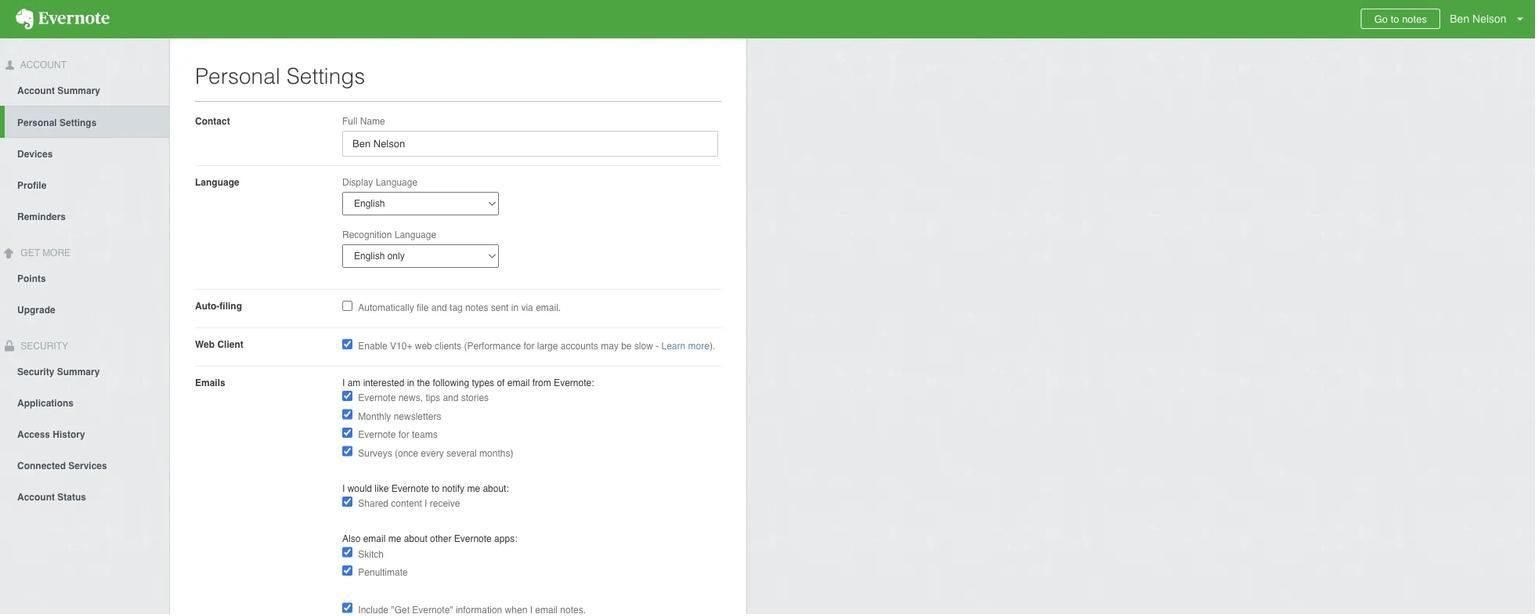 Task type: vqa. For each thing, say whether or not it's contained in the screenshot.
THE ADD TAG image
no



Task type: locate. For each thing, give the bounding box(es) containing it.
None checkbox
[[342, 339, 352, 349]]

notes
[[1402, 13, 1427, 25], [465, 302, 488, 313]]

evernote news, tips and stories
[[358, 392, 489, 403]]

account up personal settings "link"
[[17, 85, 55, 96]]

apps:
[[494, 533, 517, 544]]

0 horizontal spatial to
[[432, 483, 439, 494]]

1 vertical spatial security
[[17, 366, 54, 377]]

web
[[415, 341, 432, 352]]

i up 'shared content i receive' "option"
[[342, 483, 345, 494]]

account up account summary
[[18, 60, 67, 70]]

slow
[[634, 341, 653, 352]]

summary up applications link at the bottom left of page
[[57, 366, 100, 377]]

1 vertical spatial account
[[17, 85, 55, 96]]

1 vertical spatial personal settings
[[17, 117, 97, 128]]

applications
[[17, 397, 74, 408]]

like
[[375, 483, 389, 494]]

summary inside security summary link
[[57, 366, 100, 377]]

shared
[[358, 498, 388, 509]]

0 vertical spatial account
[[18, 60, 67, 70]]

1 vertical spatial i
[[342, 483, 345, 494]]

0 vertical spatial security
[[18, 340, 68, 351]]

1 horizontal spatial settings
[[286, 63, 365, 88]]

0 vertical spatial personal settings
[[195, 63, 365, 88]]

would
[[347, 483, 372, 494]]

points link
[[0, 262, 169, 293]]

am
[[347, 377, 361, 388]]

interested
[[363, 377, 404, 388]]

language right the 'display'
[[376, 177, 417, 188]]

0 vertical spatial to
[[1391, 13, 1399, 25]]

penultimate
[[358, 567, 408, 578]]

settings up devices link at the top left of page
[[60, 117, 97, 128]]

0 horizontal spatial for
[[398, 429, 409, 440]]

evernote
[[358, 392, 396, 403], [358, 429, 396, 440], [391, 483, 429, 494], [454, 533, 492, 544]]

0 horizontal spatial notes
[[465, 302, 488, 313]]

settings
[[286, 63, 365, 88], [60, 117, 97, 128]]

0 vertical spatial i
[[342, 377, 345, 388]]

security up applications at the left of page
[[17, 366, 54, 377]]

1 vertical spatial email
[[363, 533, 386, 544]]

evernote up surveys
[[358, 429, 396, 440]]

i for i am interested in the following types of email from evernote:
[[342, 377, 345, 388]]

get more
[[18, 247, 71, 258]]

may
[[601, 341, 619, 352]]

personal up devices at top left
[[17, 117, 57, 128]]

large
[[537, 341, 558, 352]]

1 vertical spatial for
[[398, 429, 409, 440]]

connected
[[17, 460, 66, 471]]

personal up contact
[[195, 63, 280, 88]]

email
[[507, 377, 530, 388], [363, 533, 386, 544]]

several
[[446, 448, 477, 459]]

0 vertical spatial email
[[507, 377, 530, 388]]

0 vertical spatial notes
[[1402, 13, 1427, 25]]

profile
[[17, 180, 46, 191]]

1 vertical spatial in
[[407, 377, 414, 388]]

email up skitch
[[363, 533, 386, 544]]

0 vertical spatial in
[[511, 302, 519, 313]]

0 horizontal spatial personal settings
[[17, 117, 97, 128]]

account status
[[17, 491, 86, 502]]

evernote down interested
[[358, 392, 396, 403]]

full
[[342, 116, 357, 126]]

account for account summary
[[17, 85, 55, 96]]

settings up full
[[286, 63, 365, 88]]

get
[[21, 247, 40, 258]]

1 vertical spatial notes
[[465, 302, 488, 313]]

0 vertical spatial me
[[467, 483, 480, 494]]

connected services
[[17, 460, 107, 471]]

Full Name text field
[[342, 131, 718, 157]]

security
[[18, 340, 68, 351], [17, 366, 54, 377]]

1 horizontal spatial to
[[1391, 13, 1399, 25]]

newsletters
[[394, 411, 441, 422]]

for left the large
[[524, 341, 534, 352]]

Surveys (once every several months) checkbox
[[342, 446, 352, 456]]

1 vertical spatial summary
[[57, 366, 100, 377]]

reminders
[[17, 211, 66, 222]]

0 horizontal spatial personal
[[17, 117, 57, 128]]

receive
[[430, 498, 460, 509]]

summary up personal settings "link"
[[57, 85, 100, 96]]

0 horizontal spatial in
[[407, 377, 414, 388]]

for up (once
[[398, 429, 409, 440]]

1 vertical spatial personal
[[17, 117, 57, 128]]

evernote up the "shared content i receive" at the left bottom
[[391, 483, 429, 494]]

points
[[17, 273, 46, 284]]

in left via
[[511, 302, 519, 313]]

i
[[342, 377, 345, 388], [342, 483, 345, 494], [425, 498, 427, 509]]

2 vertical spatial account
[[17, 491, 55, 502]]

0 vertical spatial for
[[524, 341, 534, 352]]

of
[[497, 377, 505, 388]]

summary for account summary
[[57, 85, 100, 96]]

in left the the
[[407, 377, 414, 388]]

0 horizontal spatial me
[[388, 533, 401, 544]]

1 horizontal spatial notes
[[1402, 13, 1427, 25]]

personal
[[195, 63, 280, 88], [17, 117, 57, 128]]

Automatically file and tag notes sent in via email. checkbox
[[342, 301, 352, 311]]

profile link
[[0, 169, 169, 200]]

security up security summary at the left
[[18, 340, 68, 351]]

1 vertical spatial settings
[[60, 117, 97, 128]]

me left 'about'
[[388, 533, 401, 544]]

1 horizontal spatial personal
[[195, 63, 280, 88]]

types
[[472, 377, 494, 388]]

language for display
[[376, 177, 417, 188]]

summary
[[57, 85, 100, 96], [57, 366, 100, 377]]

email right of
[[507, 377, 530, 388]]

Shared content I receive checkbox
[[342, 497, 352, 507]]

personal inside "link"
[[17, 117, 57, 128]]

1 horizontal spatial personal settings
[[195, 63, 365, 88]]

to right go
[[1391, 13, 1399, 25]]

also
[[342, 533, 361, 544]]

tag
[[450, 302, 463, 313]]

go to notes
[[1374, 13, 1427, 25]]

0 vertical spatial settings
[[286, 63, 365, 88]]

personal settings link
[[5, 106, 169, 138]]

evernote for teams
[[358, 429, 438, 440]]

to
[[1391, 13, 1399, 25], [432, 483, 439, 494]]

access history link
[[0, 418, 169, 449]]

following
[[433, 377, 469, 388]]

0 horizontal spatial email
[[363, 533, 386, 544]]

personal settings
[[195, 63, 365, 88], [17, 117, 97, 128]]

emails
[[195, 377, 225, 388]]

account for account status
[[17, 491, 55, 502]]

notes right go
[[1402, 13, 1427, 25]]

go to notes link
[[1361, 9, 1440, 29]]

account
[[18, 60, 67, 70], [17, 85, 55, 96], [17, 491, 55, 502]]

1 horizontal spatial for
[[524, 341, 534, 352]]

0 vertical spatial summary
[[57, 85, 100, 96]]

file
[[417, 302, 429, 313]]

summary inside account summary link
[[57, 85, 100, 96]]

1 vertical spatial me
[[388, 533, 401, 544]]

0 vertical spatial and
[[431, 302, 447, 313]]

1 horizontal spatial in
[[511, 302, 519, 313]]

account down 'connected'
[[17, 491, 55, 502]]

devices
[[17, 149, 53, 160]]

language down contact
[[195, 177, 239, 188]]

status
[[57, 491, 86, 502]]

0 horizontal spatial settings
[[60, 117, 97, 128]]

i left am at the left of the page
[[342, 377, 345, 388]]

me
[[467, 483, 480, 494], [388, 533, 401, 544]]

i down i would like evernote to notify me about:
[[425, 498, 427, 509]]

notes right tag
[[465, 302, 488, 313]]

language
[[195, 177, 239, 188], [376, 177, 417, 188], [394, 229, 436, 240]]

services
[[68, 460, 107, 471]]

Evernote for teams checkbox
[[342, 428, 352, 438]]

language right recognition
[[394, 229, 436, 240]]

for
[[524, 341, 534, 352], [398, 429, 409, 440]]

me right notify
[[467, 483, 480, 494]]

and down following
[[443, 392, 458, 403]]

monthly
[[358, 411, 391, 422]]

months)
[[479, 448, 513, 459]]

to left notify
[[432, 483, 439, 494]]

display language
[[342, 177, 417, 188]]

and right file
[[431, 302, 447, 313]]

account summary
[[17, 85, 100, 96]]



Task type: describe. For each thing, give the bounding box(es) containing it.
from
[[532, 377, 551, 388]]

Penultimate checkbox
[[342, 565, 352, 576]]

shared content i receive
[[358, 498, 460, 509]]

access
[[17, 429, 50, 440]]

access history
[[17, 429, 85, 440]]

skitch
[[358, 549, 384, 560]]

reminders link
[[0, 200, 169, 232]]

auto-filing
[[195, 300, 242, 311]]

contact
[[195, 116, 230, 126]]

recognition language
[[342, 229, 436, 240]]

devices link
[[0, 138, 169, 169]]

account status link
[[0, 480, 169, 512]]

email.
[[536, 302, 561, 313]]

evernote link
[[0, 0, 125, 38]]

automatically file and tag notes sent in via email.
[[358, 302, 561, 313]]

sent
[[491, 302, 509, 313]]

(performance
[[464, 341, 521, 352]]

applications link
[[0, 386, 169, 418]]

every
[[421, 448, 444, 459]]

1 vertical spatial and
[[443, 392, 458, 403]]

automatically
[[358, 302, 414, 313]]

account summary link
[[0, 74, 169, 106]]

the
[[417, 377, 430, 388]]

summary for security summary
[[57, 366, 100, 377]]

i am interested in the following types of email from evernote:
[[342, 377, 594, 388]]

name
[[360, 116, 385, 126]]

go
[[1374, 13, 1388, 25]]

be
[[621, 341, 632, 352]]

client
[[217, 339, 243, 350]]

surveys (once every several months)
[[358, 448, 513, 459]]

upgrade
[[17, 304, 55, 315]]

enable v10+ web clients (performance for large accounts may be slow - learn more ).
[[358, 341, 715, 352]]

recognition
[[342, 229, 392, 240]]

personal settings inside "link"
[[17, 117, 97, 128]]

connected services link
[[0, 449, 169, 480]]

about:
[[483, 483, 509, 494]]

web client
[[195, 339, 243, 350]]

security for security
[[18, 340, 68, 351]]

web
[[195, 339, 215, 350]]

v10+
[[390, 341, 412, 352]]

(once
[[395, 448, 418, 459]]

i for i would like evernote to notify me about:
[[342, 483, 345, 494]]

teams
[[412, 429, 438, 440]]

learn
[[661, 341, 685, 352]]

ben nelson
[[1450, 13, 1507, 25]]

enable
[[358, 341, 387, 352]]

Include "Get Evernote" information when I email notes. checkbox
[[342, 603, 352, 613]]

evernote right the other
[[454, 533, 492, 544]]

display
[[342, 177, 373, 188]]

2 vertical spatial i
[[425, 498, 427, 509]]

Skitch checkbox
[[342, 547, 352, 557]]

settings inside "link"
[[60, 117, 97, 128]]

content
[[391, 498, 422, 509]]

more
[[42, 247, 71, 258]]

also email me about other evernote apps:
[[342, 533, 517, 544]]

evernote image
[[0, 9, 125, 30]]

tips
[[426, 392, 440, 403]]

learn more link
[[661, 341, 709, 352]]

language for recognition
[[394, 229, 436, 240]]

security for security summary
[[17, 366, 54, 377]]

).
[[709, 341, 715, 352]]

evernote:
[[554, 377, 594, 388]]

Evernote news, tips and stories checkbox
[[342, 391, 352, 401]]

nelson
[[1472, 13, 1507, 25]]

via
[[521, 302, 533, 313]]

filing
[[220, 300, 242, 311]]

notify
[[442, 483, 464, 494]]

1 horizontal spatial me
[[467, 483, 480, 494]]

0 vertical spatial personal
[[195, 63, 280, 88]]

other
[[430, 533, 451, 544]]

clients
[[435, 341, 461, 352]]

full name
[[342, 116, 385, 126]]

upgrade link
[[0, 293, 169, 325]]

about
[[404, 533, 427, 544]]

ben nelson link
[[1446, 0, 1535, 38]]

1 horizontal spatial email
[[507, 377, 530, 388]]

accounts
[[561, 341, 598, 352]]

news,
[[398, 392, 423, 403]]

ben
[[1450, 13, 1469, 25]]

surveys
[[358, 448, 392, 459]]

account for account
[[18, 60, 67, 70]]

security summary link
[[0, 355, 169, 386]]

history
[[53, 429, 85, 440]]

1 vertical spatial to
[[432, 483, 439, 494]]

Monthly newsletters checkbox
[[342, 409, 352, 419]]

i would like evernote to notify me about:
[[342, 483, 509, 494]]



